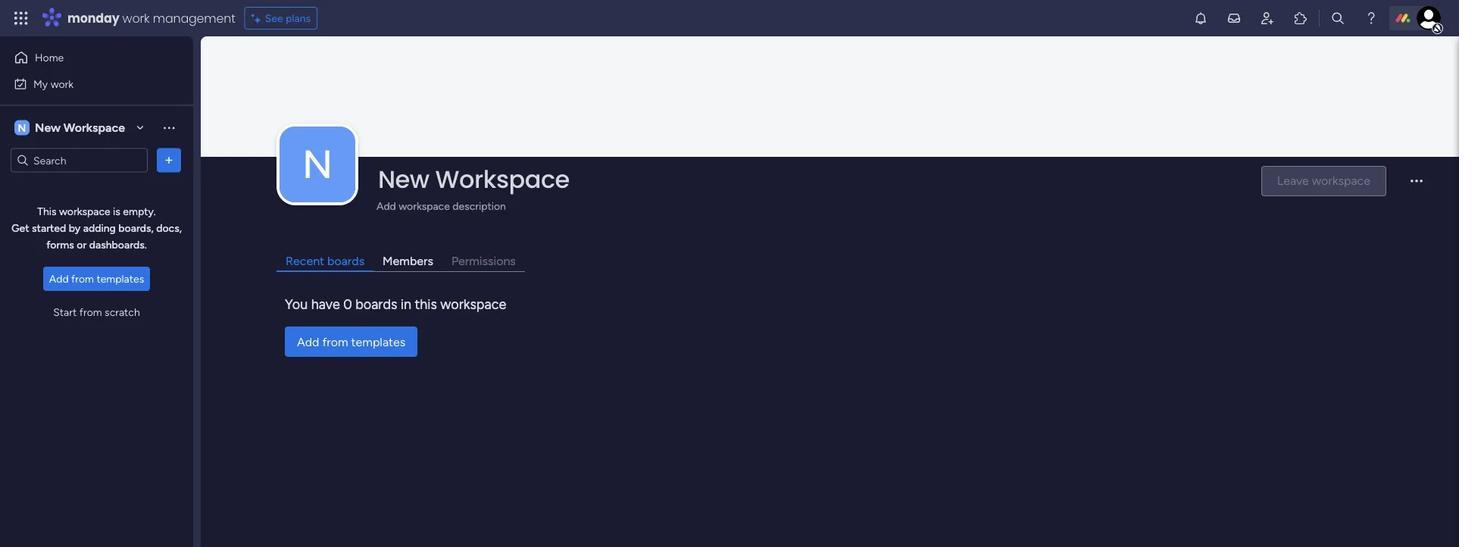 Task type: vqa. For each thing, say whether or not it's contained in the screenshot.
the bottommost KHVHG
no



Task type: describe. For each thing, give the bounding box(es) containing it.
adding
[[83, 222, 116, 235]]

start
[[53, 306, 77, 319]]

workspace selection element
[[14, 119, 127, 137]]

0 vertical spatial templates
[[97, 273, 144, 285]]

have
[[311, 296, 340, 312]]

recent boards
[[286, 253, 365, 268]]

new workspace inside the workspace selection element
[[35, 121, 125, 135]]

start from scratch button
[[47, 300, 146, 324]]

scratch
[[105, 306, 140, 319]]

my
[[33, 77, 48, 90]]

empty.
[[123, 205, 156, 218]]

workspace for this
[[59, 205, 110, 218]]

1 horizontal spatial templates
[[351, 335, 406, 349]]

inbox image
[[1227, 11, 1242, 26]]

select product image
[[14, 11, 29, 26]]

workspace image
[[14, 119, 30, 136]]

my work
[[33, 77, 74, 90]]

1 horizontal spatial workspace
[[436, 162, 570, 196]]

apps image
[[1294, 11, 1309, 26]]

workspace down permissions
[[441, 296, 507, 312]]

work for monday
[[122, 9, 150, 27]]

see plans
[[265, 12, 311, 25]]

home button
[[9, 45, 163, 70]]

Search in workspace field
[[32, 152, 127, 169]]

see
[[265, 12, 283, 25]]

home
[[35, 51, 64, 64]]

management
[[153, 9, 236, 27]]

new inside the workspace selection element
[[35, 121, 61, 135]]

options image
[[161, 153, 177, 168]]

boards,
[[118, 222, 154, 235]]

0 horizontal spatial add
[[49, 273, 69, 285]]

workspace image
[[280, 126, 356, 202]]

my work button
[[9, 72, 163, 96]]

v2 ellipsis image
[[1411, 180, 1424, 193]]

1 vertical spatial new workspace
[[378, 162, 570, 196]]

work for my
[[51, 77, 74, 90]]

members
[[383, 253, 434, 268]]

1 vertical spatial boards
[[356, 296, 397, 312]]

0 vertical spatial boards
[[328, 253, 365, 268]]



Task type: locate. For each thing, give the bounding box(es) containing it.
1 vertical spatial new
[[378, 162, 430, 196]]

recent
[[286, 253, 325, 268]]

docs,
[[156, 222, 182, 235]]

in
[[401, 296, 412, 312]]

work
[[122, 9, 150, 27], [51, 77, 74, 90]]

workspace options image
[[161, 120, 177, 135]]

add from templates
[[49, 273, 144, 285], [297, 335, 406, 349]]

workspace left the description
[[399, 199, 450, 212]]

0 horizontal spatial add from templates button
[[43, 267, 150, 291]]

0 horizontal spatial work
[[51, 77, 74, 90]]

workspace
[[64, 121, 125, 135], [436, 162, 570, 196]]

is
[[113, 205, 120, 218]]

1 horizontal spatial work
[[122, 9, 150, 27]]

start from scratch
[[53, 306, 140, 319]]

0 horizontal spatial workspace
[[64, 121, 125, 135]]

0 vertical spatial workspace
[[64, 121, 125, 135]]

boards right recent
[[328, 253, 365, 268]]

templates
[[97, 273, 144, 285], [351, 335, 406, 349]]

or
[[77, 238, 87, 251]]

add
[[377, 199, 396, 212], [49, 273, 69, 285], [297, 335, 319, 349]]

add up start
[[49, 273, 69, 285]]

boards right 0
[[356, 296, 397, 312]]

search everything image
[[1331, 11, 1346, 26]]

you
[[285, 296, 308, 312]]

add down you
[[297, 335, 319, 349]]

New Workspace field
[[374, 162, 1249, 196]]

work inside 'button'
[[51, 77, 74, 90]]

work right monday
[[122, 9, 150, 27]]

1 horizontal spatial add from templates
[[297, 335, 406, 349]]

1 vertical spatial templates
[[351, 335, 406, 349]]

1 vertical spatial add from templates
[[297, 335, 406, 349]]

0 vertical spatial add from templates button
[[43, 267, 150, 291]]

this
[[415, 296, 437, 312]]

gary orlando image
[[1418, 6, 1442, 30]]

0 vertical spatial add
[[377, 199, 396, 212]]

from right start
[[79, 306, 102, 319]]

n inside workspace icon
[[18, 121, 26, 134]]

add from templates up start from scratch
[[49, 273, 144, 285]]

templates down the you have 0 boards in this workspace
[[351, 335, 406, 349]]

0 vertical spatial n
[[18, 121, 26, 134]]

workspace
[[399, 199, 450, 212], [59, 205, 110, 218], [441, 296, 507, 312]]

2 horizontal spatial add
[[377, 199, 396, 212]]

1 vertical spatial n
[[302, 140, 333, 188]]

0 vertical spatial new
[[35, 121, 61, 135]]

n for workspace image
[[302, 140, 333, 188]]

1 horizontal spatial new
[[378, 162, 430, 196]]

new right workspace icon
[[35, 121, 61, 135]]

add from templates down 0
[[297, 335, 406, 349]]

add from templates button
[[43, 267, 150, 291], [285, 327, 418, 357]]

description
[[453, 199, 506, 212]]

see plans button
[[245, 7, 318, 30]]

workspace for add
[[399, 199, 450, 212]]

new workspace up the description
[[378, 162, 570, 196]]

from inside 'button'
[[79, 306, 102, 319]]

work right my
[[51, 77, 74, 90]]

monday
[[67, 9, 119, 27]]

add workspace description
[[377, 199, 506, 212]]

workspace up search in workspace field
[[64, 121, 125, 135]]

workspace inside this workspace is empty. get started by adding boards, docs, forms or dashboards.
[[59, 205, 110, 218]]

n for workspace icon
[[18, 121, 26, 134]]

1 horizontal spatial add
[[297, 335, 319, 349]]

0 horizontal spatial new workspace
[[35, 121, 125, 135]]

1 vertical spatial add
[[49, 273, 69, 285]]

new workspace
[[35, 121, 125, 135], [378, 162, 570, 196]]

new workspace up search in workspace field
[[35, 121, 125, 135]]

1 vertical spatial workspace
[[436, 162, 570, 196]]

monday work management
[[67, 9, 236, 27]]

you have 0 boards in this workspace
[[285, 296, 507, 312]]

n inside workspace image
[[302, 140, 333, 188]]

n
[[18, 121, 26, 134], [302, 140, 333, 188]]

templates up scratch
[[97, 273, 144, 285]]

notifications image
[[1194, 11, 1209, 26]]

1 horizontal spatial add from templates button
[[285, 327, 418, 357]]

1 vertical spatial add from templates button
[[285, 327, 418, 357]]

0 vertical spatial from
[[71, 273, 94, 285]]

workspace up by
[[59, 205, 110, 218]]

workspace up the description
[[436, 162, 570, 196]]

permissions
[[452, 253, 516, 268]]

forms
[[46, 238, 74, 251]]

0 vertical spatial work
[[122, 9, 150, 27]]

new
[[35, 121, 61, 135], [378, 162, 430, 196]]

1 horizontal spatial n
[[302, 140, 333, 188]]

this
[[37, 205, 57, 218]]

from down or at the top of the page
[[71, 273, 94, 285]]

from down have
[[322, 335, 348, 349]]

plans
[[286, 12, 311, 25]]

2 vertical spatial add
[[297, 335, 319, 349]]

invite members image
[[1261, 11, 1276, 26]]

new up add workspace description at the top left of page
[[378, 162, 430, 196]]

0 horizontal spatial new
[[35, 121, 61, 135]]

0 horizontal spatial add from templates
[[49, 273, 144, 285]]

0 vertical spatial add from templates
[[49, 273, 144, 285]]

0 vertical spatial new workspace
[[35, 121, 125, 135]]

2 vertical spatial from
[[322, 335, 348, 349]]

add up "members"
[[377, 199, 396, 212]]

1 vertical spatial from
[[79, 306, 102, 319]]

dashboards.
[[89, 238, 147, 251]]

1 vertical spatial work
[[51, 77, 74, 90]]

this workspace is empty. get started by adding boards, docs, forms or dashboards.
[[11, 205, 182, 251]]

help image
[[1364, 11, 1380, 26]]

boards
[[328, 253, 365, 268], [356, 296, 397, 312]]

1 horizontal spatial new workspace
[[378, 162, 570, 196]]

0 horizontal spatial templates
[[97, 273, 144, 285]]

n button
[[280, 126, 356, 202]]

add from templates button down 0
[[285, 327, 418, 357]]

by
[[69, 222, 81, 235]]

0
[[344, 296, 352, 312]]

add from templates button up start from scratch
[[43, 267, 150, 291]]

get
[[11, 222, 29, 235]]

0 horizontal spatial n
[[18, 121, 26, 134]]

from
[[71, 273, 94, 285], [79, 306, 102, 319], [322, 335, 348, 349]]

started
[[32, 222, 66, 235]]



